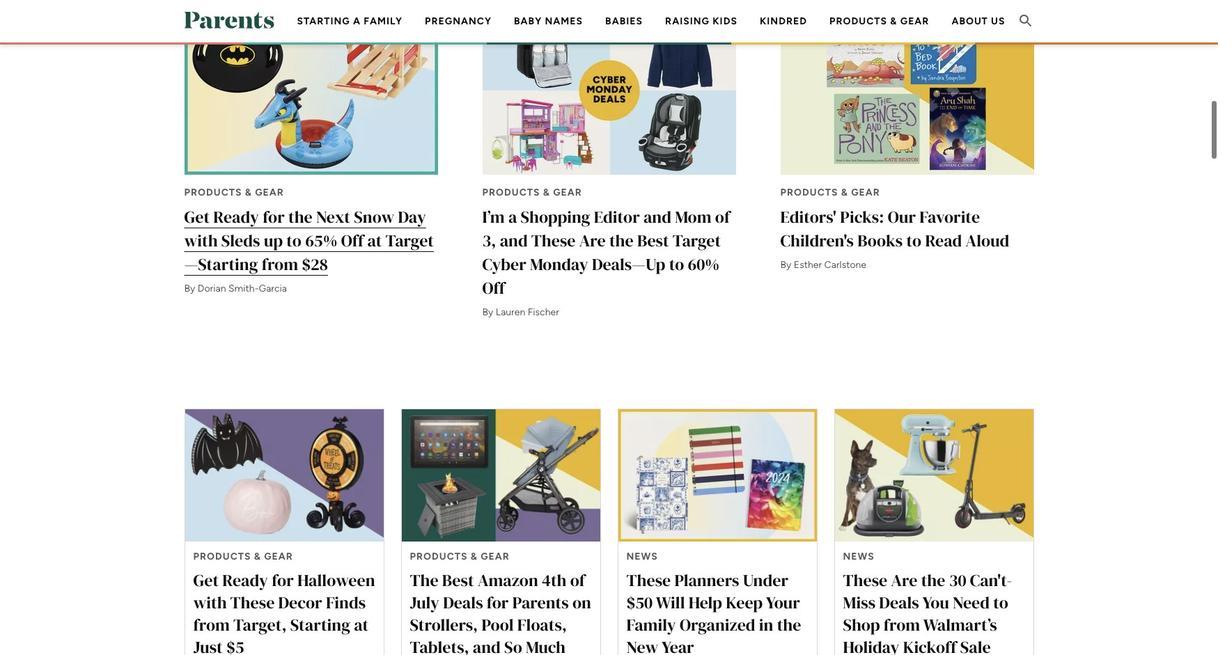 Task type: vqa. For each thing, say whether or not it's contained in the screenshot.
Family Life link at top
no



Task type: locate. For each thing, give the bounding box(es) containing it.
1 vertical spatial starting
[[290, 614, 350, 636]]

0 vertical spatial of
[[715, 206, 730, 229]]

deals for are
[[879, 591, 919, 614]]

these left the planners
[[626, 569, 671, 592]]

children's
[[780, 229, 854, 252]]

with inside get ready for halloween with these decor finds from target, starting at just $5
[[193, 591, 227, 614]]

from
[[262, 253, 298, 276], [193, 614, 230, 636], [884, 614, 920, 636]]

get up just
[[193, 569, 219, 592]]

0 vertical spatial get
[[184, 206, 210, 229]]

tablets,
[[410, 636, 469, 655]]

get up —starting at the left of page
[[184, 206, 210, 229]]

pregnancy link
[[425, 15, 492, 27]]

1 horizontal spatial best
[[637, 229, 669, 252]]

i'm a shopping editor and mom of 3, and these are the best target cyber monday deals—up to 60% off link
[[482, 7, 736, 320]]

for up 'up'
[[263, 206, 285, 229]]

these
[[531, 229, 576, 252], [626, 569, 671, 592], [843, 569, 887, 592], [230, 591, 275, 614]]

and inside the best amazon 4th of july deals for parents on strollers, pool floats, tablets, and so m
[[473, 636, 501, 655]]

are down editor
[[579, 229, 606, 252]]

1 vertical spatial with
[[193, 591, 227, 614]]

and left mom
[[643, 206, 671, 229]]

target down mom
[[673, 229, 721, 252]]

0 horizontal spatial from
[[193, 614, 230, 636]]

for inside the best amazon 4th of july deals for parents on strollers, pool floats, tablets, and so m
[[487, 591, 509, 614]]

best
[[637, 229, 669, 252], [442, 569, 474, 592]]

0 vertical spatial best
[[637, 229, 669, 252]]

to right 'up'
[[286, 229, 301, 252]]

year
[[662, 636, 694, 655]]

walmart holiday kickoff sale image
[[835, 410, 1033, 542]]

the right the in
[[777, 614, 801, 636]]

1 horizontal spatial from
[[262, 253, 298, 276]]

from down 'up'
[[262, 253, 298, 276]]

from right shop
[[884, 614, 920, 636]]

family
[[364, 15, 403, 27], [626, 614, 676, 636]]

a inside 'navigation'
[[353, 15, 361, 27]]

0 vertical spatial at
[[367, 229, 382, 252]]

the inside the i'm a shopping editor and mom of 3, and these are the best target cyber monday deals—up to 60% off
[[609, 229, 634, 252]]

your
[[766, 591, 800, 614]]

raising kids
[[665, 15, 737, 27]]

are
[[579, 229, 606, 252], [891, 569, 918, 592]]

65%
[[305, 229, 337, 252]]

sale
[[960, 636, 991, 655]]

next
[[316, 206, 350, 229]]

deals left you
[[879, 591, 919, 614]]

finds
[[326, 591, 366, 614]]

off down cyber
[[482, 277, 505, 300]]

target inside the i'm a shopping editor and mom of 3, and these are the best target cyber monday deals—up to 60% off
[[673, 229, 721, 252]]

for left parents on the left of page
[[487, 591, 509, 614]]

at down halloween on the left of page
[[354, 614, 369, 636]]

ready up sleds in the left of the page
[[213, 206, 259, 229]]

best right the
[[442, 569, 474, 592]]

2 horizontal spatial from
[[884, 614, 920, 636]]

1 horizontal spatial target
[[673, 229, 721, 252]]

1 vertical spatial of
[[570, 569, 585, 592]]

best up deals—up
[[637, 229, 669, 252]]

and left so
[[473, 636, 501, 655]]

0 vertical spatial off
[[341, 229, 364, 252]]

0 horizontal spatial family
[[364, 15, 403, 27]]

a inside the i'm a shopping editor and mom of 3, and these are the best target cyber monday deals—up to 60% off
[[508, 206, 517, 229]]

off down next
[[341, 229, 364, 252]]

ready
[[213, 206, 259, 229], [222, 569, 268, 592]]

the inside these are the 30 can't- miss deals you need to shop from walmart's holiday kickoff sale
[[921, 569, 945, 592]]

1 vertical spatial and
[[500, 229, 528, 252]]

babies link
[[605, 15, 643, 27]]

0 horizontal spatial deals
[[443, 591, 483, 614]]

2 deals from the left
[[879, 591, 919, 614]]

0 vertical spatial with
[[184, 229, 218, 252]]

starting
[[297, 15, 350, 27], [290, 614, 350, 636]]

mom
[[675, 206, 711, 229]]

0 horizontal spatial target
[[385, 229, 434, 252]]

the up 65%
[[288, 206, 313, 229]]

target
[[385, 229, 434, 252], [673, 229, 721, 252]]

1 vertical spatial a
[[508, 206, 517, 229]]

the best amazon 4th of july deals for parents on strollers, pool floats, tablets, and so m
[[410, 569, 591, 655]]

to inside the i'm a shopping editor and mom of 3, and these are the best target cyber monday deals—up to 60% off
[[669, 253, 684, 276]]

and right 3,
[[500, 229, 528, 252]]

to inside get ready for the next snow day with sleds up to 65% off at target —starting from $28
[[286, 229, 301, 252]]

get ready for halloween with these decor finds from target, starting at just $5
[[193, 569, 375, 655]]

the left 30
[[921, 569, 945, 592]]

are left you
[[891, 569, 918, 592]]

off
[[341, 229, 364, 252], [482, 277, 505, 300]]

get ready for the next snow day with sleds up to 65% off at target —starting from $28 link
[[184, 7, 438, 296]]

to down our
[[906, 229, 921, 252]]

0 vertical spatial starting
[[297, 15, 350, 27]]

strollers,
[[410, 614, 478, 636]]

0 vertical spatial family
[[364, 15, 403, 27]]

us
[[991, 15, 1005, 27]]

for inside get ready for halloween with these decor finds from target, starting at just $5
[[272, 569, 294, 592]]

starting a family link
[[297, 15, 403, 27]]

sleds
[[221, 229, 260, 252]]

ready inside get ready for the next snow day with sleds up to 65% off at target —starting from $28
[[213, 206, 259, 229]]

to left 60%
[[669, 253, 684, 276]]

baby
[[514, 15, 542, 27]]

target inside get ready for the next snow day with sleds up to 65% off at target —starting from $28
[[385, 229, 434, 252]]

these inside these planners under $50 will help keep your family organized in the new year
[[626, 569, 671, 592]]

deals for best
[[443, 591, 483, 614]]

these up shop
[[843, 569, 887, 592]]

july
[[410, 591, 439, 614]]

to
[[286, 229, 301, 252], [906, 229, 921, 252], [669, 253, 684, 276], [993, 591, 1008, 614]]

1 vertical spatial get
[[193, 569, 219, 592]]

get inside get ready for halloween with these decor finds from target, starting at just $5
[[193, 569, 219, 592]]

deals
[[443, 591, 483, 614], [879, 591, 919, 614]]

1 horizontal spatial deals
[[879, 591, 919, 614]]

off inside the i'm a shopping editor and mom of 3, and these are the best target cyber monday deals—up to 60% off
[[482, 277, 505, 300]]

2 vertical spatial and
[[473, 636, 501, 655]]

monday
[[530, 253, 588, 276]]

will
[[656, 591, 685, 614]]

ready inside get ready for halloween with these decor finds from target, starting at just $5
[[222, 569, 268, 592]]

2 target from the left
[[673, 229, 721, 252]]

need
[[953, 591, 990, 614]]

1 vertical spatial at
[[354, 614, 369, 636]]

i'm
[[482, 206, 505, 229]]

at
[[367, 229, 382, 252], [354, 614, 369, 636]]

0 horizontal spatial are
[[579, 229, 606, 252]]

these up $5
[[230, 591, 275, 614]]

get inside get ready for the next snow day with sleds up to 65% off at target —starting from $28
[[184, 206, 210, 229]]

our
[[888, 206, 916, 229]]

0 horizontal spatial off
[[341, 229, 364, 252]]

1 vertical spatial best
[[442, 569, 474, 592]]

1 horizontal spatial family
[[626, 614, 676, 636]]

ready up target,
[[222, 569, 268, 592]]

to right need
[[993, 591, 1008, 614]]

from left target,
[[193, 614, 230, 636]]

baby names link
[[514, 15, 583, 27]]

1 vertical spatial are
[[891, 569, 918, 592]]

1 deals from the left
[[443, 591, 483, 614]]

0 vertical spatial and
[[643, 206, 671, 229]]

0 horizontal spatial best
[[442, 569, 474, 592]]

deals inside these are the 30 can't- miss deals you need to shop from walmart's holiday kickoff sale
[[879, 591, 919, 614]]

floats,
[[517, 614, 567, 636]]

kids
[[713, 15, 737, 27]]

books
[[857, 229, 903, 252]]

of right the 4th
[[570, 569, 585, 592]]

with up —starting at the left of page
[[184, 229, 218, 252]]

you
[[922, 591, 949, 614]]

to inside these are the 30 can't- miss deals you need to shop from walmart's holiday kickoff sale
[[993, 591, 1008, 614]]

with up just
[[193, 591, 227, 614]]

for inside get ready for the next snow day with sleds up to 65% off at target —starting from $28
[[263, 206, 285, 229]]

starting a family
[[297, 15, 403, 27]]

roundup: target parents deals tout image
[[482, 7, 736, 175]]

holiday
[[843, 636, 899, 655]]

these inside these are the 30 can't- miss deals you need to shop from walmart's holiday kickoff sale
[[843, 569, 887, 592]]

1 vertical spatial ready
[[222, 569, 268, 592]]

4th
[[542, 569, 567, 592]]

family inside these planners under $50 will help keep your family organized in the new year
[[626, 614, 676, 636]]

1 horizontal spatial are
[[891, 569, 918, 592]]

a for family
[[353, 15, 361, 27]]

a
[[353, 15, 361, 27], [508, 206, 517, 229]]

deals right july
[[443, 591, 483, 614]]

0 vertical spatial a
[[353, 15, 361, 27]]

for up target,
[[272, 569, 294, 592]]

new
[[626, 636, 658, 655]]

—starting
[[184, 253, 258, 276]]

1 horizontal spatial a
[[508, 206, 517, 229]]

1 target from the left
[[385, 229, 434, 252]]

1 vertical spatial family
[[626, 614, 676, 636]]

1 horizontal spatial of
[[715, 206, 730, 229]]

target down the day
[[385, 229, 434, 252]]

get for get ready for the next snow day with sleds up to 65% off at target —starting from $28
[[184, 206, 210, 229]]

0 vertical spatial are
[[579, 229, 606, 252]]

the
[[410, 569, 438, 592]]

the down editor
[[609, 229, 634, 252]]

at down snow
[[367, 229, 382, 252]]

day
[[398, 206, 426, 229]]

get ready for the next snow day with sleds up to 65% off at target —starting from $28
[[184, 206, 434, 276]]

these down shopping in the top of the page
[[531, 229, 576, 252]]

$50
[[626, 591, 653, 614]]

just
[[193, 636, 223, 655]]

babies
[[605, 15, 643, 27]]

0 horizontal spatial of
[[570, 569, 585, 592]]

0 horizontal spatial a
[[353, 15, 361, 27]]

to inside the editors' picks: our favorite children's books to read aloud
[[906, 229, 921, 252]]

3,
[[482, 229, 496, 252]]

0 vertical spatial ready
[[213, 206, 259, 229]]

from inside get ready for the next snow day with sleds up to 65% off at target —starting from $28
[[262, 253, 298, 276]]

on
[[572, 591, 591, 614]]

off inside get ready for the next snow day with sleds up to 65% off at target —starting from $28
[[341, 229, 364, 252]]

the inside these planners under $50 will help keep your family organized in the new year
[[777, 614, 801, 636]]

of right mom
[[715, 206, 730, 229]]

the inside get ready for the next snow day with sleds up to 65% off at target —starting from $28
[[288, 206, 313, 229]]

of inside the i'm a shopping editor and mom of 3, and these are the best target cyber monday deals—up to 60% off
[[715, 206, 730, 229]]

1 horizontal spatial off
[[482, 277, 505, 300]]

and
[[643, 206, 671, 229], [500, 229, 528, 252], [473, 636, 501, 655]]

visit parents' homepage image
[[184, 12, 274, 28]]

1 vertical spatial off
[[482, 277, 505, 300]]

tk planners to keep your parenting life organized under $50 tout image
[[618, 410, 817, 542]]

for for halloween
[[272, 569, 294, 592]]

at inside get ready for the next snow day with sleds up to 65% off at target —starting from $28
[[367, 229, 382, 252]]

are inside the i'm a shopping editor and mom of 3, and these are the best target cyber monday deals—up to 60% off
[[579, 229, 606, 252]]

can't-
[[970, 569, 1012, 592]]

deals inside the best amazon 4th of july deals for parents on strollers, pool floats, tablets, and so m
[[443, 591, 483, 614]]

$28
[[302, 253, 328, 276]]

get
[[184, 206, 210, 229], [193, 569, 219, 592]]

kindred
[[760, 15, 807, 27]]

from inside these are the 30 can't- miss deals you need to shop from walmart's holiday kickoff sale
[[884, 614, 920, 636]]



Task type: describe. For each thing, give the bounding box(es) containing it.
deals—up
[[592, 253, 665, 276]]

ready for sleds
[[213, 206, 259, 229]]

favorite
[[919, 206, 980, 229]]

organized
[[680, 614, 755, 636]]

snow
[[354, 206, 394, 229]]

for for the
[[263, 206, 285, 229]]

i'm a shopping editor and mom of 3, and these are the best target cyber monday deals—up to 60% off
[[482, 206, 730, 300]]

about us link
[[952, 15, 1005, 27]]

these inside get ready for halloween with these decor finds from target, starting at just $5
[[230, 591, 275, 614]]

in
[[759, 614, 773, 636]]

kindred link
[[760, 15, 807, 27]]

of inside the best amazon 4th of july deals for parents on strollers, pool floats, tablets, and so m
[[570, 569, 585, 592]]

shopping
[[521, 206, 590, 229]]

family inside header 'navigation'
[[364, 15, 403, 27]]

best inside the best amazon 4th of july deals for parents on strollers, pool floats, tablets, and so m
[[442, 569, 474, 592]]

up
[[264, 229, 283, 252]]

from inside get ready for halloween with these decor finds from target, starting at just $5
[[193, 614, 230, 636]]

with inside get ready for the next snow day with sleds up to 65% off at target —starting from $28
[[184, 229, 218, 252]]

about us
[[952, 15, 1005, 27]]

read
[[925, 229, 962, 252]]

parents
[[512, 591, 569, 614]]

these inside the i'm a shopping editor and mom of 3, and these are the best target cyber monday deals—up to 60% off
[[531, 229, 576, 252]]

products & gear link
[[829, 15, 929, 27]]

products & gear
[[829, 15, 929, 27]]

products
[[829, 15, 887, 27]]

ready for from
[[222, 569, 268, 592]]

pregnancy
[[425, 15, 492, 27]]

&
[[890, 15, 897, 27]]

these are the 30 can't- miss deals you need to shop from walmart's holiday kickoff sale
[[843, 569, 1012, 655]]

a for shopping
[[508, 206, 517, 229]]

aloud
[[966, 229, 1009, 252]]

the best amazon 4th of july deals for parents on strollers, pool floats, tablets, and so m link
[[401, 409, 601, 655]]

target halloween decorations tout image
[[185, 410, 383, 542]]

header navigation
[[286, 0, 1016, 87]]

picks:
[[840, 206, 884, 229]]

these planners under $50 will help keep your family organized in the new year link
[[617, 409, 817, 655]]

these are the 30 can't- miss deals you need to shop from walmart's holiday kickoff sale link
[[834, 409, 1034, 655]]

30
[[949, 569, 966, 592]]

best inside the i'm a shopping editor and mom of 3, and these are the best target cyber monday deals—up to 60% off
[[637, 229, 669, 252]]

help
[[689, 591, 722, 614]]

kids books to read aloud image
[[780, 7, 1034, 175]]

target discounted sleds tout image
[[184, 7, 438, 175]]

kickoff
[[903, 636, 957, 655]]

editors' picks: our favorite children's books to read aloud link
[[780, 7, 1034, 272]]

shop
[[843, 614, 880, 636]]

decor
[[278, 591, 322, 614]]

pool
[[482, 614, 514, 636]]

starting inside get ready for halloween with these decor finds from target, starting at just $5
[[290, 614, 350, 636]]

20 canât-miss 4th of july deals for parents tout image
[[401, 410, 600, 542]]

get ready for halloween with these decor finds from target, starting at just $5 link
[[184, 409, 384, 655]]

keep
[[726, 591, 763, 614]]

editors'
[[780, 206, 836, 229]]

names
[[545, 15, 583, 27]]

so
[[504, 636, 522, 655]]

at inside get ready for halloween with these decor finds from target, starting at just $5
[[354, 614, 369, 636]]

baby names
[[514, 15, 583, 27]]

raising
[[665, 15, 710, 27]]

cyber
[[482, 253, 526, 276]]

target,
[[233, 614, 287, 636]]

are inside these are the 30 can't- miss deals you need to shop from walmart's holiday kickoff sale
[[891, 569, 918, 592]]

search image
[[1017, 12, 1034, 29]]

60%
[[688, 253, 720, 276]]

raising kids link
[[665, 15, 737, 27]]

editors' picks: our favorite children's books to read aloud
[[780, 206, 1009, 252]]

planners
[[674, 569, 739, 592]]

halloween
[[297, 569, 375, 592]]

editor
[[594, 206, 640, 229]]

these planners under $50 will help keep your family organized in the new year
[[626, 569, 801, 655]]

gear
[[900, 15, 929, 27]]

starting inside header 'navigation'
[[297, 15, 350, 27]]

$5
[[226, 636, 244, 655]]

about
[[952, 15, 988, 27]]

get for get ready for halloween with these decor finds from target, starting at just $5
[[193, 569, 219, 592]]

walmart's
[[923, 614, 997, 636]]

under
[[743, 569, 788, 592]]

amazon
[[478, 569, 538, 592]]



